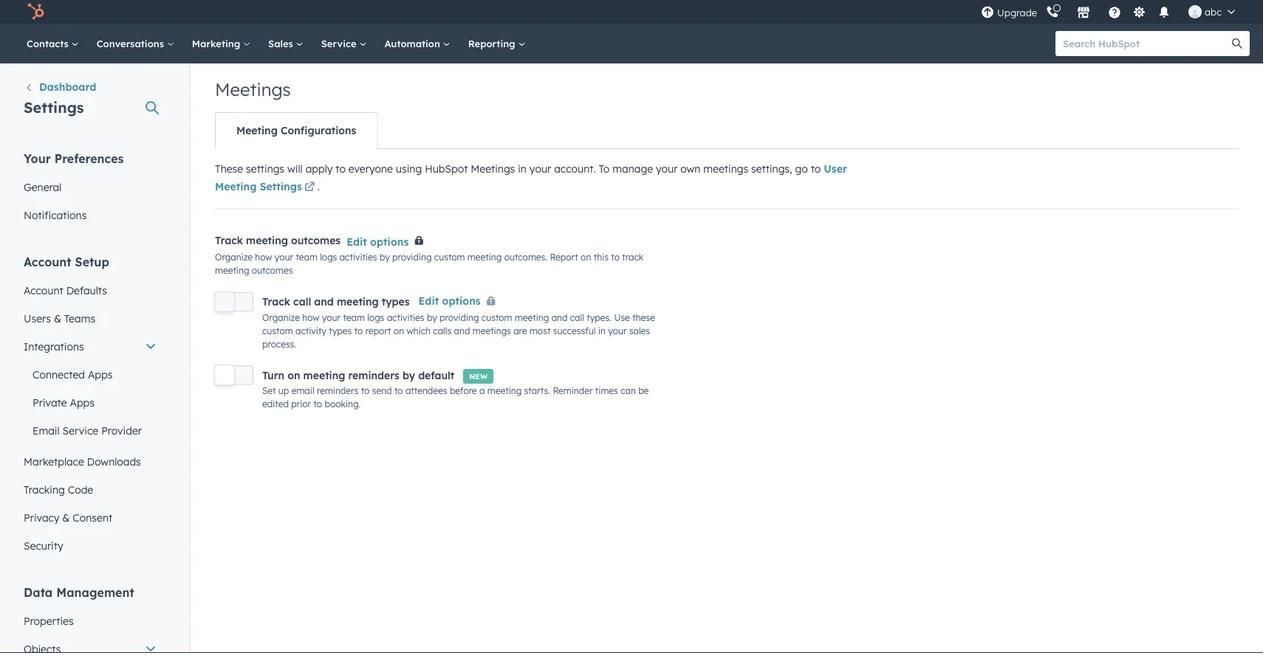 Task type: locate. For each thing, give the bounding box(es) containing it.
outcomes.
[[504, 252, 548, 263]]

meeting inside user meeting settings
[[215, 180, 257, 193]]

0 horizontal spatial providing
[[392, 252, 432, 263]]

meeting down these
[[215, 180, 257, 193]]

1 vertical spatial call
[[570, 312, 584, 323]]

set up email reminders to send to attendees before a meeting starts. reminder times can be edited prior to booking.
[[262, 386, 649, 410]]

1 vertical spatial providing
[[440, 312, 479, 323]]

your
[[530, 163, 551, 175], [656, 163, 678, 175], [275, 252, 293, 263], [322, 312, 341, 323], [608, 326, 627, 337]]

team inside organize how your team logs activities by providing custom meeting outcomes. report on this to track meeting outcomes
[[296, 252, 318, 263]]

0 vertical spatial activities
[[340, 252, 377, 263]]

2 link opens in a new window image from the top
[[305, 183, 315, 193]]

Search HubSpot search field
[[1056, 31, 1237, 56]]

&
[[54, 312, 61, 325], [62, 512, 70, 525]]

0 horizontal spatial custom
[[262, 326, 293, 337]]

process.
[[262, 339, 296, 350]]

providing inside organize how your team logs activities by providing custom meeting outcomes. report on this to track meeting outcomes
[[392, 252, 432, 263]]

1 horizontal spatial on
[[394, 326, 404, 337]]

1 horizontal spatial how
[[302, 312, 320, 323]]

security link
[[15, 532, 166, 560]]

0 vertical spatial in
[[518, 163, 527, 175]]

1 vertical spatial in
[[598, 326, 606, 337]]

0 horizontal spatial service
[[62, 424, 98, 437]]

1 horizontal spatial custom
[[434, 252, 465, 263]]

0 vertical spatial &
[[54, 312, 61, 325]]

search image
[[1232, 38, 1243, 49]]

sales link
[[259, 24, 312, 64]]

1 horizontal spatial logs
[[367, 312, 384, 323]]

properties link
[[15, 608, 166, 636]]

meetings left "are"
[[473, 326, 511, 337]]

organize for meeting
[[215, 252, 253, 263]]

private apps
[[33, 396, 95, 409]]

management
[[56, 586, 134, 600]]

1 vertical spatial activities
[[387, 312, 425, 323]]

edit
[[347, 235, 367, 248], [419, 295, 439, 307]]

activities up which
[[387, 312, 425, 323]]

track for track meeting outcomes edit options
[[215, 234, 243, 247]]

on left this
[[581, 252, 591, 263]]

edit up track call and meeting types
[[347, 235, 367, 248]]

users
[[24, 312, 51, 325]]

provider
[[101, 424, 142, 437]]

1 horizontal spatial types
[[382, 296, 410, 308]]

settings image
[[1133, 6, 1146, 20]]

settings
[[24, 98, 84, 116], [260, 180, 302, 193]]

1 vertical spatial account
[[24, 284, 63, 297]]

0 vertical spatial logs
[[320, 252, 337, 263]]

upgrade
[[998, 7, 1037, 19]]

1 vertical spatial meetings
[[473, 326, 511, 337]]

1 horizontal spatial providing
[[440, 312, 479, 323]]

meetings right own
[[704, 163, 749, 175]]

settings down will
[[260, 180, 302, 193]]

privacy & consent link
[[15, 504, 166, 532]]

2 horizontal spatial by
[[427, 312, 437, 323]]

account for account setup
[[24, 255, 71, 269]]

team
[[296, 252, 318, 263], [343, 312, 365, 323]]

1 horizontal spatial settings
[[260, 180, 302, 193]]

0 vertical spatial on
[[581, 252, 591, 263]]

apps down integrations button
[[88, 368, 113, 381]]

0 vertical spatial track
[[215, 234, 243, 247]]

0 vertical spatial reminders
[[348, 369, 400, 382]]

meeting inside organize how your team logs activities by providing custom meeting and call types. use these custom activity types to report on which calls and meetings are most successful in your sales process.
[[515, 312, 549, 323]]

0 horizontal spatial options
[[370, 235, 409, 248]]

meeting inside set up email reminders to send to attendees before a meeting starts. reminder times can be edited prior to booking.
[[487, 386, 522, 397]]

edit options button for track call and meeting types
[[419, 292, 502, 311]]

0 vertical spatial meetings
[[215, 78, 291, 100]]

this
[[594, 252, 609, 263]]

how inside organize how your team logs activities by providing custom meeting outcomes. report on this to track meeting outcomes
[[255, 252, 272, 263]]

1 account from the top
[[24, 255, 71, 269]]

team down track call and meeting types
[[343, 312, 365, 323]]

call up activity
[[293, 296, 311, 308]]

1 vertical spatial settings
[[260, 180, 302, 193]]

to left report
[[354, 326, 363, 337]]

custom for outcomes.
[[434, 252, 465, 263]]

providing for outcomes.
[[392, 252, 432, 263]]

0 vertical spatial how
[[255, 252, 272, 263]]

1 horizontal spatial and
[[454, 326, 470, 337]]

1 horizontal spatial in
[[598, 326, 606, 337]]

1 horizontal spatial meetings
[[471, 163, 515, 175]]

types up report
[[382, 296, 410, 308]]

0 horizontal spatial settings
[[24, 98, 84, 116]]

how down track meeting outcomes edit options
[[255, 252, 272, 263]]

settings,
[[751, 163, 792, 175]]

general
[[24, 181, 62, 194]]

types right activity
[[329, 326, 352, 337]]

1 horizontal spatial edit
[[419, 295, 439, 307]]

outcomes down track meeting outcomes edit options
[[252, 265, 293, 276]]

meeting inside track meeting outcomes edit options
[[246, 234, 288, 247]]

link opens in a new window image
[[305, 179, 315, 197], [305, 183, 315, 193]]

1 horizontal spatial by
[[403, 369, 415, 382]]

hubspot
[[425, 163, 468, 175]]

in
[[518, 163, 527, 175], [598, 326, 606, 337]]

0 horizontal spatial meetings
[[473, 326, 511, 337]]

account up users
[[24, 284, 63, 297]]

how up activity
[[302, 312, 320, 323]]

& for privacy
[[62, 512, 70, 525]]

team down track meeting outcomes edit options
[[296, 252, 318, 263]]

by inside organize how your team logs activities by providing custom meeting and call types. use these custom activity types to report on which calls and meetings are most successful in your sales process.
[[427, 312, 437, 323]]

service inside service link
[[321, 37, 359, 50]]

notifications button
[[1152, 0, 1177, 24]]

1 vertical spatial meeting
[[215, 180, 257, 193]]

1 vertical spatial custom
[[482, 312, 512, 323]]

0 vertical spatial meetings
[[704, 163, 749, 175]]

edit up which
[[419, 295, 439, 307]]

tracking
[[24, 484, 65, 497]]

times
[[595, 386, 618, 397]]

on
[[581, 252, 591, 263], [394, 326, 404, 337], [288, 369, 300, 382]]

reminder
[[553, 386, 593, 397]]

track inside track meeting outcomes edit options
[[215, 234, 243, 247]]

your down track meeting outcomes edit options
[[275, 252, 293, 263]]

0 horizontal spatial edit options button
[[347, 233, 409, 251]]

call
[[293, 296, 311, 308], [570, 312, 584, 323]]

apps up the email service provider
[[70, 396, 95, 409]]

0 vertical spatial edit
[[347, 235, 367, 248]]

0 vertical spatial call
[[293, 296, 311, 308]]

providing down edit options
[[440, 312, 479, 323]]

menu containing abc
[[980, 0, 1246, 24]]

marketplace downloads link
[[15, 448, 166, 476]]

1 vertical spatial meetings
[[471, 163, 515, 175]]

track up process.
[[262, 296, 290, 308]]

providing for and
[[440, 312, 479, 323]]

1 horizontal spatial track
[[262, 296, 290, 308]]

& right the privacy at the left bottom
[[62, 512, 70, 525]]

0 vertical spatial by
[[380, 252, 390, 263]]

in left 'account.'
[[518, 163, 527, 175]]

by up calls at the left
[[427, 312, 437, 323]]

your inside organize how your team logs activities by providing custom meeting outcomes. report on this to track meeting outcomes
[[275, 252, 293, 263]]

menu
[[980, 0, 1246, 24]]

0 vertical spatial types
[[382, 296, 410, 308]]

organize inside organize how your team logs activities by providing custom meeting outcomes. report on this to track meeting outcomes
[[215, 252, 253, 263]]

by up track call and meeting types
[[380, 252, 390, 263]]

on left which
[[394, 326, 404, 337]]

1 horizontal spatial call
[[570, 312, 584, 323]]

service right sales link
[[321, 37, 359, 50]]

& for users
[[54, 312, 61, 325]]

1 horizontal spatial service
[[321, 37, 359, 50]]

0 vertical spatial team
[[296, 252, 318, 263]]

1 vertical spatial how
[[302, 312, 320, 323]]

attendees
[[406, 386, 447, 397]]

activity
[[296, 326, 327, 337]]

1 vertical spatial outcomes
[[252, 265, 293, 276]]

reminders
[[348, 369, 400, 382], [317, 386, 359, 397]]

abc button
[[1180, 0, 1244, 24]]

1 vertical spatial and
[[552, 312, 568, 323]]

providing inside organize how your team logs activities by providing custom meeting and call types. use these custom activity types to report on which calls and meetings are most successful in your sales process.
[[440, 312, 479, 323]]

edit inside button
[[419, 295, 439, 307]]

2 account from the top
[[24, 284, 63, 297]]

apps
[[88, 368, 113, 381], [70, 396, 95, 409]]

logs inside organize how your team logs activities by providing custom meeting and call types. use these custom activity types to report on which calls and meetings are most successful in your sales process.
[[367, 312, 384, 323]]

apps for connected apps
[[88, 368, 113, 381]]

reminders up "send"
[[348, 369, 400, 382]]

0 horizontal spatial call
[[293, 296, 311, 308]]

activities down track meeting outcomes edit options
[[340, 252, 377, 263]]

can
[[621, 386, 636, 397]]

on up email
[[288, 369, 300, 382]]

logs up report
[[367, 312, 384, 323]]

meeting configurations link
[[216, 113, 377, 149]]

be
[[639, 386, 649, 397]]

in down types.
[[598, 326, 606, 337]]

options inside track meeting outcomes edit options
[[370, 235, 409, 248]]

1 vertical spatial options
[[442, 295, 481, 307]]

edit options button up organize how your team logs activities by providing custom meeting and call types. use these custom activity types to report on which calls and meetings are most successful in your sales process.
[[419, 292, 502, 311]]

dashboard link
[[24, 79, 96, 97]]

to right this
[[611, 252, 620, 263]]

call up successful
[[570, 312, 584, 323]]

report
[[550, 252, 578, 263]]

0 horizontal spatial how
[[255, 252, 272, 263]]

0 horizontal spatial by
[[380, 252, 390, 263]]

reminders up booking.
[[317, 386, 359, 397]]

meetings right hubspot
[[471, 163, 515, 175]]

1 vertical spatial edit
[[419, 295, 439, 307]]

0 vertical spatial apps
[[88, 368, 113, 381]]

1 vertical spatial team
[[343, 312, 365, 323]]

organize how your team logs activities by providing custom meeting and call types. use these custom activity types to report on which calls and meetings are most successful in your sales process.
[[262, 312, 655, 350]]

2 horizontal spatial on
[[581, 252, 591, 263]]

0 vertical spatial edit options button
[[347, 233, 409, 251]]

0 vertical spatial service
[[321, 37, 359, 50]]

1 vertical spatial logs
[[367, 312, 384, 323]]

activities
[[340, 252, 377, 263], [387, 312, 425, 323]]

1 vertical spatial service
[[62, 424, 98, 437]]

1 horizontal spatial meetings
[[704, 163, 749, 175]]

and up activity
[[314, 296, 334, 308]]

options up organize how your team logs activities by providing custom meeting outcomes. report on this to track meeting outcomes
[[370, 235, 409, 248]]

hubspot image
[[27, 3, 44, 21]]

booking.
[[325, 399, 361, 410]]

reminders for by
[[348, 369, 400, 382]]

organize how your team logs activities by providing custom meeting outcomes. report on this to track meeting outcomes
[[215, 252, 644, 276]]

everyone
[[349, 163, 393, 175]]

reminders inside set up email reminders to send to attendees before a meeting starts. reminder times can be edited prior to booking.
[[317, 386, 359, 397]]

meetings down sales
[[215, 78, 291, 100]]

outcomes down the .
[[291, 234, 341, 247]]

in inside organize how your team logs activities by providing custom meeting and call types. use these custom activity types to report on which calls and meetings are most successful in your sales process.
[[598, 326, 606, 337]]

activities inside organize how your team logs activities by providing custom meeting and call types. use these custom activity types to report on which calls and meetings are most successful in your sales process.
[[387, 312, 425, 323]]

activities inside organize how your team logs activities by providing custom meeting outcomes. report on this to track meeting outcomes
[[340, 252, 377, 263]]

reminders for to
[[317, 386, 359, 397]]

and right calls at the left
[[454, 326, 470, 337]]

settings down 'dashboard' link
[[24, 98, 84, 116]]

& right users
[[54, 312, 61, 325]]

1 vertical spatial on
[[394, 326, 404, 337]]

how
[[255, 252, 272, 263], [302, 312, 320, 323]]

hubspot link
[[18, 3, 55, 21]]

logs inside organize how your team logs activities by providing custom meeting outcomes. report on this to track meeting outcomes
[[320, 252, 337, 263]]

0 horizontal spatial activities
[[340, 252, 377, 263]]

how inside organize how your team logs activities by providing custom meeting and call types. use these custom activity types to report on which calls and meetings are most successful in your sales process.
[[302, 312, 320, 323]]

0 horizontal spatial track
[[215, 234, 243, 247]]

0 horizontal spatial and
[[314, 296, 334, 308]]

call inside organize how your team logs activities by providing custom meeting and call types. use these custom activity types to report on which calls and meetings are most successful in your sales process.
[[570, 312, 584, 323]]

0 horizontal spatial &
[[54, 312, 61, 325]]

a
[[480, 386, 485, 397]]

0 horizontal spatial edit
[[347, 235, 367, 248]]

marketplace downloads
[[24, 456, 141, 468]]

service down private apps link
[[62, 424, 98, 437]]

1 vertical spatial &
[[62, 512, 70, 525]]

downloads
[[87, 456, 141, 468]]

1 horizontal spatial activities
[[387, 312, 425, 323]]

0 horizontal spatial team
[[296, 252, 318, 263]]

account up account defaults
[[24, 255, 71, 269]]

logs for outcomes
[[320, 252, 337, 263]]

1 horizontal spatial team
[[343, 312, 365, 323]]

0 horizontal spatial in
[[518, 163, 527, 175]]

custom for and
[[482, 312, 512, 323]]

turn
[[262, 369, 285, 382]]

1 vertical spatial apps
[[70, 396, 95, 409]]

connected apps
[[33, 368, 113, 381]]

account defaults
[[24, 284, 107, 297]]

edit options button up organize how your team logs activities by providing custom meeting outcomes. report on this to track meeting outcomes
[[347, 233, 409, 251]]

1 vertical spatial organize
[[262, 312, 300, 323]]

edit options button
[[347, 233, 409, 251], [419, 292, 502, 311]]

options up organize how your team logs activities by providing custom meeting and call types. use these custom activity types to report on which calls and meetings are most successful in your sales process.
[[442, 295, 481, 307]]

organize
[[215, 252, 253, 263], [262, 312, 300, 323]]

0 vertical spatial providing
[[392, 252, 432, 263]]

0 vertical spatial custom
[[434, 252, 465, 263]]

meeting up settings on the left of page
[[236, 124, 278, 137]]

data management element
[[15, 585, 166, 654]]

and up successful
[[552, 312, 568, 323]]

1 vertical spatial by
[[427, 312, 437, 323]]

are
[[514, 326, 527, 337]]

private apps link
[[15, 389, 166, 417]]

track down these
[[215, 234, 243, 247]]

team for types
[[343, 312, 365, 323]]

integrations
[[24, 340, 84, 353]]

account
[[24, 255, 71, 269], [24, 284, 63, 297]]

2 horizontal spatial custom
[[482, 312, 512, 323]]

service
[[321, 37, 359, 50], [62, 424, 98, 437]]

organize inside organize how your team logs activities by providing custom meeting and call types. use these custom activity types to report on which calls and meetings are most successful in your sales process.
[[262, 312, 300, 323]]

providing up edit options
[[392, 252, 432, 263]]

meeting
[[246, 234, 288, 247], [468, 252, 502, 263], [215, 265, 249, 276], [337, 296, 379, 308], [515, 312, 549, 323], [303, 369, 345, 382], [487, 386, 522, 397]]

2 vertical spatial on
[[288, 369, 300, 382]]

marketing link
[[183, 24, 259, 64]]

0 vertical spatial organize
[[215, 252, 253, 263]]

0 vertical spatial outcomes
[[291, 234, 341, 247]]

team inside organize how your team logs activities by providing custom meeting and call types. use these custom activity types to report on which calls and meetings are most successful in your sales process.
[[343, 312, 365, 323]]

2 horizontal spatial and
[[552, 312, 568, 323]]

by inside organize how your team logs activities by providing custom meeting outcomes. report on this to track meeting outcomes
[[380, 252, 390, 263]]

1 vertical spatial types
[[329, 326, 352, 337]]

by up attendees
[[403, 369, 415, 382]]

1 horizontal spatial &
[[62, 512, 70, 525]]

successful
[[553, 326, 596, 337]]

to inside organize how your team logs activities by providing custom meeting and call types. use these custom activity types to report on which calls and meetings are most successful in your sales process.
[[354, 326, 363, 337]]

0 horizontal spatial organize
[[215, 252, 253, 263]]

1 horizontal spatial edit options button
[[419, 292, 502, 311]]

0 vertical spatial account
[[24, 255, 71, 269]]

account defaults link
[[15, 277, 166, 305]]

meetings
[[704, 163, 749, 175], [473, 326, 511, 337]]

0 vertical spatial options
[[370, 235, 409, 248]]

0 vertical spatial settings
[[24, 98, 84, 116]]

1 horizontal spatial organize
[[262, 312, 300, 323]]

send
[[372, 386, 392, 397]]

0 horizontal spatial on
[[288, 369, 300, 382]]

logs down track meeting outcomes edit options
[[320, 252, 337, 263]]

custom inside organize how your team logs activities by providing custom meeting outcomes. report on this to track meeting outcomes
[[434, 252, 465, 263]]



Task type: vqa. For each thing, say whether or not it's contained in the screenshot.
the bottommost how
yes



Task type: describe. For each thing, give the bounding box(es) containing it.
how for activity
[[302, 312, 320, 323]]

contacts
[[27, 37, 71, 50]]

2 vertical spatial custom
[[262, 326, 293, 337]]

meetings inside organize how your team logs activities by providing custom meeting and call types. use these custom activity types to report on which calls and meetings are most successful in your sales process.
[[473, 326, 511, 337]]

sales
[[629, 326, 650, 337]]

to right "send"
[[394, 386, 403, 397]]

automation link
[[376, 24, 459, 64]]

by for outcomes
[[380, 252, 390, 263]]

organize for activity
[[262, 312, 300, 323]]

marketplace
[[24, 456, 84, 468]]

edited
[[262, 399, 289, 410]]

email
[[292, 386, 314, 397]]

to right prior
[[314, 399, 322, 410]]

these
[[633, 312, 655, 323]]

outcomes inside track meeting outcomes edit options
[[291, 234, 341, 247]]

privacy
[[24, 512, 59, 525]]

0 vertical spatial meeting
[[236, 124, 278, 137]]

apply
[[306, 163, 333, 175]]

notifications link
[[15, 201, 166, 229]]

notifications
[[24, 209, 87, 222]]

go
[[795, 163, 808, 175]]

email service provider
[[33, 424, 142, 437]]

turn on meeting reminders by default
[[262, 369, 455, 382]]

your down track call and meeting types
[[322, 312, 341, 323]]

data management
[[24, 586, 134, 600]]

automation
[[385, 37, 443, 50]]

help button
[[1102, 0, 1128, 24]]

user meeting settings
[[215, 163, 848, 193]]

users & teams
[[24, 312, 95, 325]]

your left 'account.'
[[530, 163, 551, 175]]

email
[[33, 424, 60, 437]]

calling icon button
[[1040, 2, 1066, 22]]

types inside organize how your team logs activities by providing custom meeting and call types. use these custom activity types to report on which calls and meetings are most successful in your sales process.
[[329, 326, 352, 337]]

email service provider link
[[15, 417, 166, 445]]

connected apps link
[[15, 361, 166, 389]]

on inside organize how your team logs activities by providing custom meeting and call types. use these custom activity types to report on which calls and meetings are most successful in your sales process.
[[394, 326, 404, 337]]

user
[[824, 163, 848, 175]]

settings link
[[1131, 4, 1149, 20]]

teams
[[64, 312, 95, 325]]

to right go at top right
[[811, 163, 821, 175]]

user meeting settings link
[[215, 163, 848, 197]]

activities for outcomes
[[340, 252, 377, 263]]

your left own
[[656, 163, 678, 175]]

setup
[[75, 255, 109, 269]]

team for outcomes
[[296, 252, 318, 263]]

notifications image
[[1158, 7, 1171, 20]]

edit inside track meeting outcomes edit options
[[347, 235, 367, 248]]

configurations
[[281, 124, 356, 137]]

your down the use
[[608, 326, 627, 337]]

use
[[614, 312, 630, 323]]

own
[[681, 163, 701, 175]]

marketplaces image
[[1077, 7, 1091, 20]]

preferences
[[54, 151, 124, 166]]

track call and meeting types
[[262, 296, 410, 308]]

logs for types
[[367, 312, 384, 323]]

help image
[[1108, 7, 1122, 20]]

types.
[[587, 312, 612, 323]]

data
[[24, 586, 53, 600]]

.
[[318, 180, 320, 193]]

sales
[[268, 37, 296, 50]]

your
[[24, 151, 51, 166]]

account.
[[554, 163, 596, 175]]

activities for types
[[387, 312, 425, 323]]

1 horizontal spatial options
[[442, 295, 481, 307]]

how for meeting
[[255, 252, 272, 263]]

outcomes inside organize how your team logs activities by providing custom meeting outcomes. report on this to track meeting outcomes
[[252, 265, 293, 276]]

apps for private apps
[[70, 396, 95, 409]]

default
[[418, 369, 455, 382]]

abc
[[1205, 6, 1222, 18]]

up
[[278, 386, 289, 397]]

to
[[599, 163, 610, 175]]

manage
[[613, 163, 653, 175]]

using
[[396, 163, 422, 175]]

connected
[[33, 368, 85, 381]]

gary orlando image
[[1189, 5, 1202, 18]]

track for track call and meeting types
[[262, 296, 290, 308]]

0 horizontal spatial meetings
[[215, 78, 291, 100]]

these settings will apply to everyone using hubspot meetings in your account. to manage your own meetings settings, go to
[[215, 163, 824, 175]]

account setup
[[24, 255, 109, 269]]

search button
[[1225, 31, 1250, 56]]

calling icon image
[[1046, 6, 1060, 19]]

service inside email service provider link
[[62, 424, 98, 437]]

users & teams link
[[15, 305, 166, 333]]

on inside organize how your team logs activities by providing custom meeting outcomes. report on this to track meeting outcomes
[[581, 252, 591, 263]]

service link
[[312, 24, 376, 64]]

conversations link
[[88, 24, 183, 64]]

2 vertical spatial by
[[403, 369, 415, 382]]

edit options
[[419, 295, 481, 307]]

0 vertical spatial and
[[314, 296, 334, 308]]

by for types
[[427, 312, 437, 323]]

security
[[24, 540, 63, 553]]

report
[[366, 326, 391, 337]]

dashboard
[[39, 81, 96, 93]]

to right apply
[[336, 163, 346, 175]]

2 vertical spatial and
[[454, 326, 470, 337]]

code
[[68, 484, 93, 497]]

to inside organize how your team logs activities by providing custom meeting outcomes. report on this to track meeting outcomes
[[611, 252, 620, 263]]

tracking code link
[[15, 476, 166, 504]]

settings
[[246, 163, 285, 175]]

properties
[[24, 615, 74, 628]]

marketing
[[192, 37, 243, 50]]

most
[[530, 326, 551, 337]]

meeting configurations
[[236, 124, 356, 137]]

your preferences
[[24, 151, 124, 166]]

general link
[[15, 173, 166, 201]]

upgrade image
[[981, 6, 995, 20]]

before
[[450, 386, 477, 397]]

your preferences element
[[15, 150, 166, 229]]

settings inside user meeting settings
[[260, 180, 302, 193]]

track meeting outcomes edit options
[[215, 234, 409, 248]]

privacy & consent
[[24, 512, 112, 525]]

edit options button for track meeting outcomes
[[347, 233, 409, 251]]

defaults
[[66, 284, 107, 297]]

marketplaces button
[[1068, 0, 1099, 24]]

account setup element
[[15, 254, 166, 560]]

starts.
[[524, 386, 551, 397]]

prior
[[291, 399, 311, 410]]

1 link opens in a new window image from the top
[[305, 179, 315, 197]]

contacts link
[[18, 24, 88, 64]]

conversations
[[97, 37, 167, 50]]

to left "send"
[[361, 386, 370, 397]]

account for account defaults
[[24, 284, 63, 297]]



